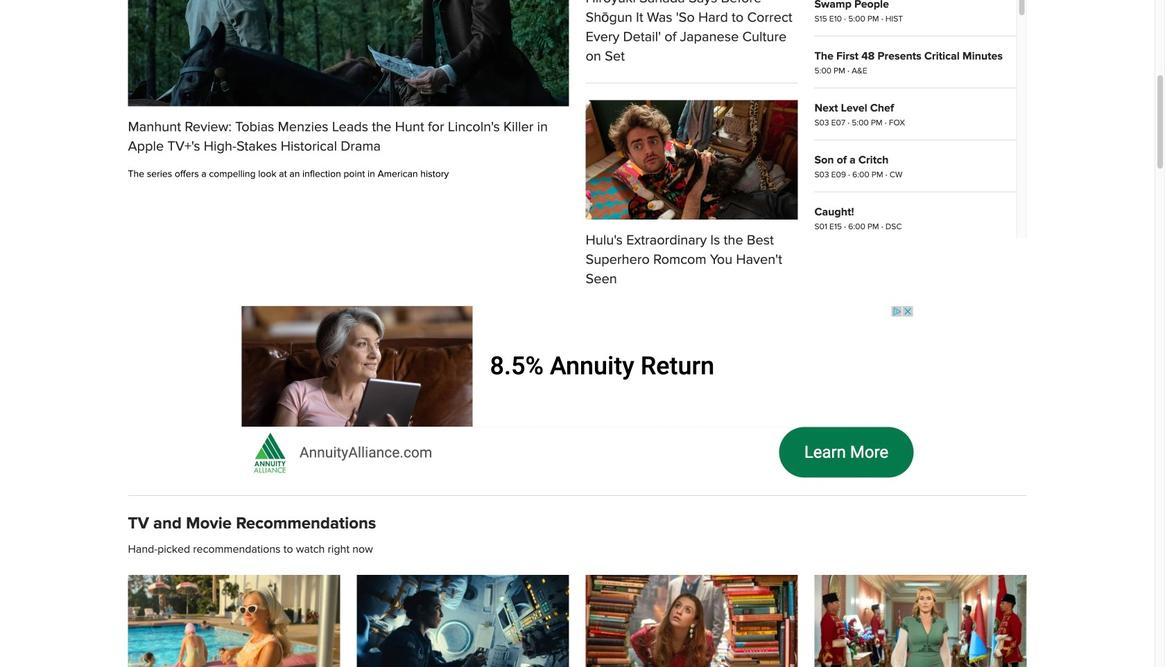 Task type: locate. For each thing, give the bounding box(es) containing it.
máiréad tyers, extraordinary image
[[586, 575, 798, 668]]

luke rollason, extraordinary image
[[586, 100, 798, 220]]

advertisement element
[[241, 306, 914, 479]]



Task type: vqa. For each thing, say whether or not it's contained in the screenshot.
Máiréad Tyers, Extraordinary image
yes



Task type: describe. For each thing, give the bounding box(es) containing it.
kate winslet, the regime image
[[815, 575, 1027, 668]]

brandon flynn and tobias menzies, manhunt image
[[128, 0, 569, 106]]

noomi rapace, constellation image
[[357, 575, 569, 668]]

kristen wiig, palm royale image
[[128, 575, 340, 668]]



